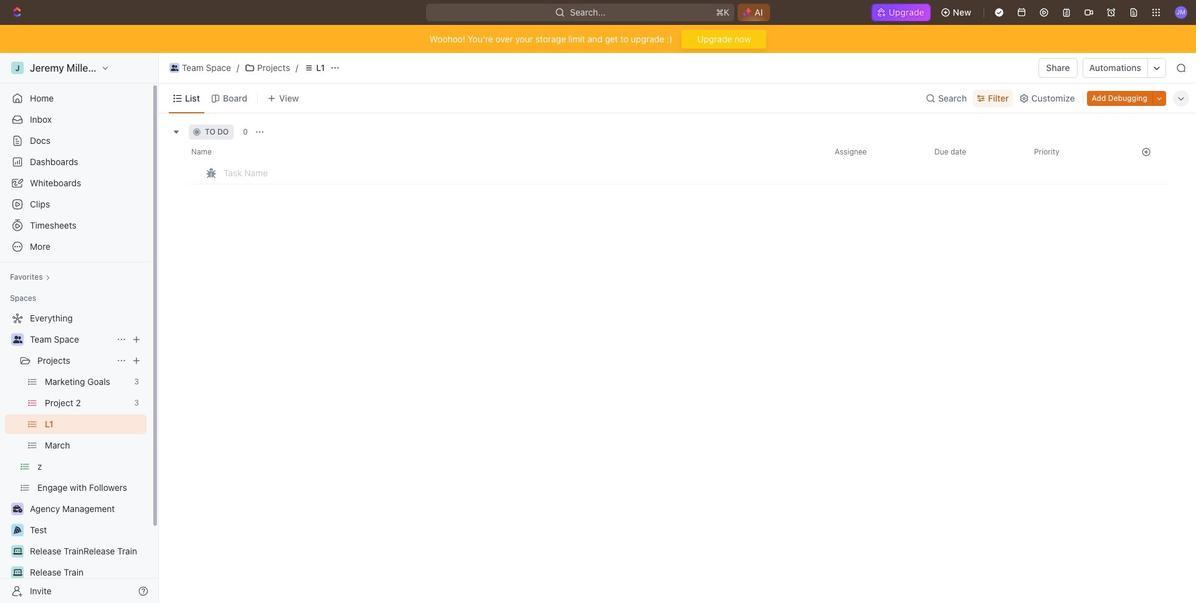 Task type: vqa. For each thing, say whether or not it's contained in the screenshot.
user group icon
yes



Task type: locate. For each thing, give the bounding box(es) containing it.
laptop code image
[[13, 548, 22, 555], [13, 569, 22, 576]]

1 laptop code image from the top
[[13, 548, 22, 555]]

tree
[[5, 308, 146, 603]]

0 horizontal spatial user group image
[[13, 336, 22, 343]]

pizza slice image
[[14, 527, 21, 534]]

1 vertical spatial laptop code image
[[13, 569, 22, 576]]

2 laptop code image from the top
[[13, 569, 22, 576]]

0 vertical spatial user group image
[[171, 65, 178, 71]]

user group image
[[171, 65, 178, 71], [13, 336, 22, 343]]

jeremy miller's workspace, , element
[[11, 62, 24, 74]]

0 vertical spatial laptop code image
[[13, 548, 22, 555]]

bug image
[[206, 168, 216, 178]]



Task type: describe. For each thing, give the bounding box(es) containing it.
Task Name text field
[[224, 163, 588, 183]]

business time image
[[13, 505, 22, 513]]

sidebar navigation
[[0, 53, 161, 603]]

1 vertical spatial user group image
[[13, 336, 22, 343]]

tree inside sidebar navigation
[[5, 308, 146, 603]]

1 horizontal spatial user group image
[[171, 65, 178, 71]]



